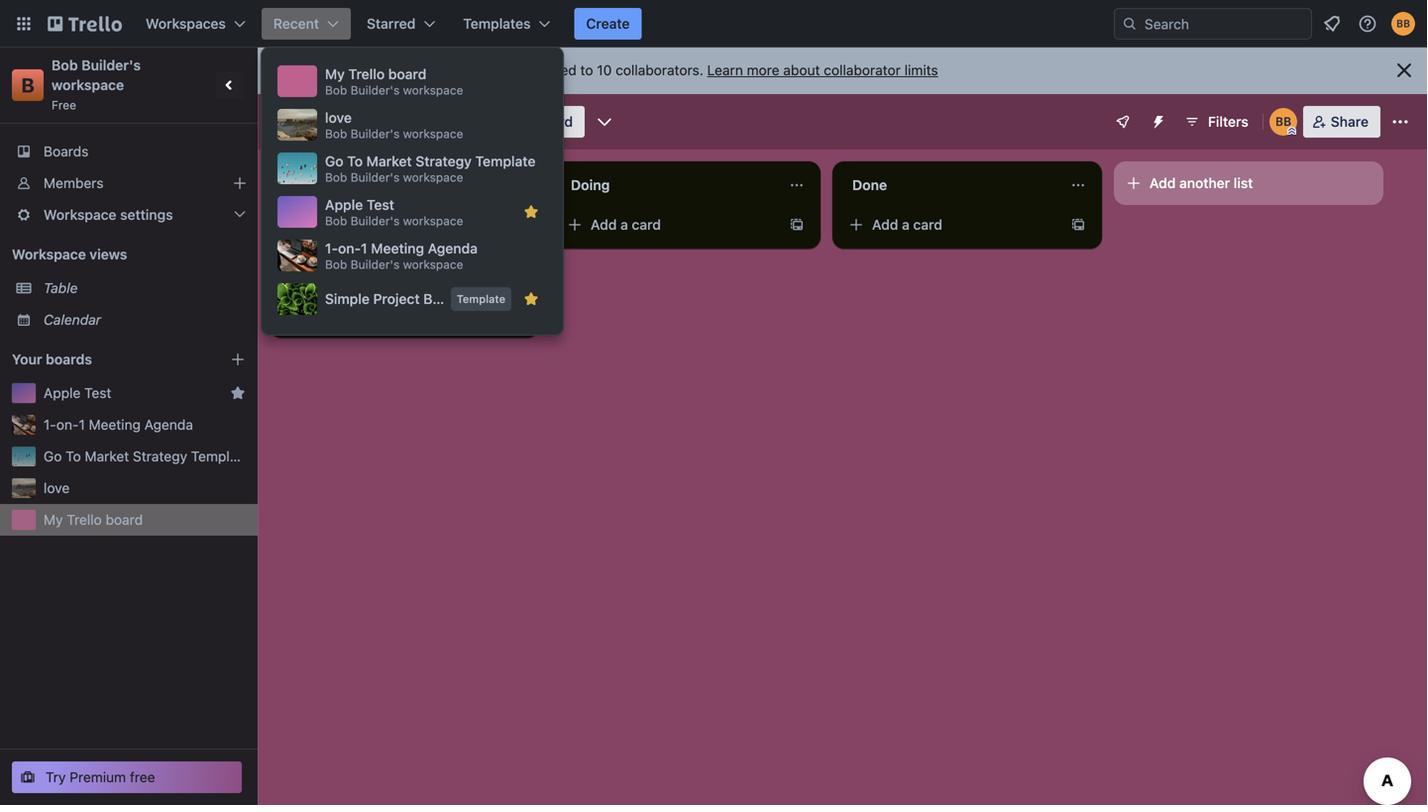 Task type: describe. For each thing, give the bounding box(es) containing it.
kickoff
[[289, 262, 334, 279]]

your boards
[[12, 351, 92, 368]]

collaborator
[[824, 62, 901, 78]]

workspace navigation collapse icon image
[[216, 71, 244, 99]]

premium
[[70, 770, 126, 786]]

try premium free
[[46, 770, 155, 786]]

workspace settings button
[[0, 199, 258, 231]]

apple test bob builder's workspace
[[325, 197, 463, 228]]

1-on-1 meeting agenda bob builder's workspace
[[325, 240, 478, 272]]

table
[[44, 280, 78, 296]]

bob builder's workspace link
[[52, 57, 144, 93]]

bob builder (bobbuilder40) image inside primary element
[[1392, 12, 1416, 36]]

templates
[[463, 15, 531, 32]]

0 vertical spatial starred icon image
[[523, 204, 539, 220]]

0 horizontal spatial add a card button
[[278, 298, 496, 330]]

board inside my trello board link
[[106, 512, 143, 528]]

workspace for workspace settings
[[44, 207, 116, 223]]

0 horizontal spatial create from template… image
[[508, 306, 523, 322]]

free
[[52, 98, 76, 112]]

test for apple test bob builder's workspace
[[367, 197, 394, 213]]

builder's inside love bob builder's workspace
[[351, 127, 400, 141]]

0 horizontal spatial add a card
[[309, 306, 380, 322]]

0 horizontal spatial card
[[350, 306, 380, 322]]

to for go to market strategy template bob builder's workspace
[[347, 153, 363, 170]]

boards
[[46, 351, 92, 368]]

simple project board template
[[325, 291, 506, 307]]

agenda for 1-on-1 meeting agenda
[[144, 417, 193, 433]]

template inside the simple project board template
[[457, 293, 506, 306]]

try
[[46, 770, 66, 786]]

filters button
[[1179, 106, 1255, 138]]

apple test link
[[44, 384, 222, 403]]

love for love
[[44, 480, 70, 497]]

strategy for go to market strategy template bob builder's workspace
[[416, 153, 472, 170]]

add for add a card button for doing
[[591, 217, 617, 233]]

workspace views
[[12, 246, 127, 263]]

1-on-1 meeting agenda
[[44, 417, 193, 433]]

1 for 1-on-1 meeting agenda bob builder's workspace
[[361, 240, 367, 257]]

create from template… image for doing
[[789, 217, 805, 233]]

starred button
[[355, 8, 447, 40]]

calendar link
[[44, 310, 246, 330]]

workspaces inside dropdown button
[[146, 15, 226, 32]]

b
[[21, 73, 34, 97]]

planning
[[339, 219, 393, 235]]

1- for 1-on-1 meeting agenda bob builder's workspace
[[325, 240, 338, 257]]

love link
[[44, 479, 246, 499]]

bob inside bob builder's workspace free
[[52, 57, 78, 73]]

card for done
[[913, 217, 943, 233]]

bob inside the my trello board bob builder's workspace
[[325, 83, 347, 97]]

project planning
[[289, 219, 393, 235]]

learn more about collaborator limits link
[[707, 62, 938, 78]]

0 horizontal spatial a
[[339, 306, 347, 322]]

agenda for 1-on-1 meeting agenda bob builder's workspace
[[428, 240, 478, 257]]

your
[[12, 351, 42, 368]]

power ups image
[[1115, 114, 1131, 130]]

builder's inside bob builder's workspace free
[[81, 57, 141, 73]]

my trello board link
[[44, 511, 246, 530]]

add a card button for doing
[[559, 209, 777, 241]]

boards
[[44, 143, 89, 160]]

bob inside love bob builder's workspace
[[325, 127, 347, 141]]

builder's inside go to market strategy template bob builder's workspace
[[351, 170, 400, 184]]

this member is an admin of this board. image
[[1288, 127, 1296, 136]]

meeting for 1-on-1 meeting agenda bob builder's workspace
[[371, 240, 424, 257]]

doing
[[571, 177, 610, 193]]

board inside my trello board text box
[[365, 111, 415, 132]]

my inside the my trello board bob builder's workspace
[[325, 66, 345, 82]]

2 vertical spatial starred icon image
[[230, 386, 246, 401]]

project inside menu
[[373, 291, 420, 307]]

workspace settings
[[44, 207, 173, 223]]

automation image
[[1143, 106, 1171, 134]]

go for go to market strategy template
[[44, 449, 62, 465]]

a for doing
[[621, 217, 628, 233]]

customize views image
[[595, 112, 615, 132]]

trello inside text box
[[314, 111, 361, 132]]

Search field
[[1138, 9, 1312, 39]]

0 horizontal spatial my trello board
[[44, 512, 143, 528]]

limited
[[534, 62, 577, 78]]

add another list button
[[1114, 162, 1384, 205]]

love bob builder's workspace
[[325, 110, 463, 141]]

back to home image
[[48, 8, 122, 40]]

starting apr 8, free workspaces will be limited to 10 collaborators. learn more about collaborator limits
[[282, 62, 938, 78]]

starred
[[367, 15, 416, 32]]

2 vertical spatial trello
[[67, 512, 102, 528]]

free inside button
[[130, 770, 155, 786]]

star or unstar board image
[[437, 114, 453, 130]]

share button
[[1303, 106, 1381, 138]]

add for the left add a card button
[[309, 306, 335, 322]]

go to market strategy template link
[[44, 447, 250, 467]]

0 vertical spatial board
[[534, 114, 573, 130]]

more
[[747, 62, 780, 78]]

1-on-1 meeting agenda link
[[44, 415, 246, 435]]

add a card for doing
[[591, 217, 661, 233]]

create from template… image for done
[[1071, 217, 1086, 233]]

create
[[586, 15, 630, 32]]

workspace for workspace views
[[12, 246, 86, 263]]

template for go to market strategy template bob builder's workspace
[[475, 153, 536, 170]]

meeting
[[338, 262, 390, 279]]

go for go to market strategy template bob builder's workspace
[[325, 153, 344, 170]]

my inside my trello board text box
[[284, 111, 309, 132]]

try premium free button
[[12, 762, 242, 794]]

builder's inside apple test bob builder's workspace
[[351, 214, 400, 228]]

template for go to market strategy template
[[191, 449, 250, 465]]

bob inside apple test bob builder's workspace
[[325, 214, 347, 228]]

10
[[597, 62, 612, 78]]

starting
[[282, 62, 332, 78]]

workspace inside the my trello board bob builder's workspace
[[403, 83, 463, 97]]

recent
[[273, 15, 319, 32]]

search image
[[1122, 16, 1138, 32]]

market for go to market strategy template bob builder's workspace
[[367, 153, 412, 170]]

go to market strategy template
[[44, 449, 250, 465]]

another
[[1180, 175, 1230, 191]]

to
[[581, 62, 593, 78]]

your boards with 5 items element
[[12, 348, 200, 372]]

bob inside go to market strategy template bob builder's workspace
[[325, 170, 347, 184]]

trello inside the my trello board bob builder's workspace
[[349, 66, 385, 82]]



Task type: locate. For each thing, give the bounding box(es) containing it.
b link
[[12, 69, 44, 101]]

2 horizontal spatial add a card
[[872, 217, 943, 233]]

filters
[[1208, 114, 1249, 130]]

test inside apple test bob builder's workspace
[[367, 197, 394, 213]]

1 vertical spatial free
[[130, 770, 155, 786]]

0 horizontal spatial strategy
[[133, 449, 187, 465]]

0 horizontal spatial free
[[130, 770, 155, 786]]

template down "kickoff meeting" link
[[457, 293, 506, 306]]

trello up my trello board text box
[[349, 66, 385, 82]]

workspace inside love bob builder's workspace
[[403, 127, 463, 141]]

1 horizontal spatial add a card button
[[559, 209, 777, 241]]

0 vertical spatial strategy
[[416, 153, 472, 170]]

1 vertical spatial agenda
[[144, 417, 193, 433]]

my inside my trello board link
[[44, 512, 63, 528]]

board link
[[501, 106, 585, 138]]

2 horizontal spatial a
[[902, 217, 910, 233]]

1 horizontal spatial free
[[378, 62, 404, 78]]

kickoff meeting link
[[289, 261, 519, 281]]

strategy down 1-on-1 meeting agenda link
[[133, 449, 187, 465]]

0 horizontal spatial my
[[44, 512, 63, 528]]

bob builder (bobbuilder40) image right filters in the top right of the page
[[1270, 108, 1297, 136]]

love down apr
[[325, 110, 352, 126]]

workspace up go to market strategy template bob builder's workspace at the left top of the page
[[403, 127, 463, 141]]

my trello board down love link
[[44, 512, 143, 528]]

a for done
[[902, 217, 910, 233]]

go inside go to market strategy template bob builder's workspace
[[325, 153, 344, 170]]

free right premium
[[130, 770, 155, 786]]

1 vertical spatial template
[[457, 293, 506, 306]]

1 vertical spatial test
[[84, 385, 111, 401]]

1 vertical spatial starred icon image
[[523, 291, 539, 307]]

workspace inside bob builder's workspace free
[[52, 77, 124, 93]]

about
[[784, 62, 820, 78]]

recent button
[[262, 8, 351, 40]]

add for done add a card button
[[872, 217, 899, 233]]

on-
[[338, 240, 361, 257], [56, 417, 79, 433]]

1 horizontal spatial market
[[367, 153, 412, 170]]

0 horizontal spatial market
[[85, 449, 129, 465]]

board right 8,
[[388, 66, 427, 82]]

0 vertical spatial apple
[[325, 197, 363, 213]]

workspaces up workspace navigation collapse icon
[[146, 15, 226, 32]]

template inside go to market strategy template bob builder's workspace
[[475, 153, 536, 170]]

share
[[1331, 114, 1369, 130]]

add a card button for done
[[841, 209, 1059, 241]]

1 horizontal spatial my
[[284, 111, 309, 132]]

trello down love link
[[67, 512, 102, 528]]

1 horizontal spatial my trello board
[[284, 111, 415, 132]]

builder's down the my trello board bob builder's workspace
[[351, 127, 400, 141]]

board down "kickoff meeting" link
[[424, 291, 462, 307]]

apple
[[325, 197, 363, 213], [44, 385, 81, 401]]

0 vertical spatial workspace
[[44, 207, 116, 223]]

add a card button down "kickoff meeting" link
[[278, 298, 496, 330]]

1 up meeting
[[361, 240, 367, 257]]

0 vertical spatial to
[[347, 153, 363, 170]]

show menu image
[[1391, 112, 1411, 132]]

to down 1-on-1 meeting agenda
[[66, 449, 81, 465]]

market for go to market strategy template
[[85, 449, 129, 465]]

learn
[[707, 62, 743, 78]]

card down done 'text box'
[[913, 217, 943, 233]]

card
[[632, 217, 661, 233], [913, 217, 943, 233], [350, 306, 380, 322]]

1 vertical spatial love
[[44, 480, 70, 497]]

menu
[[274, 59, 551, 323]]

card down meeting
[[350, 306, 380, 322]]

on- down the project planning
[[338, 240, 361, 257]]

workspace
[[52, 77, 124, 93], [403, 83, 463, 97], [403, 127, 463, 141], [403, 170, 463, 184], [403, 214, 463, 228], [403, 258, 463, 272]]

primary element
[[0, 0, 1428, 48]]

1 vertical spatial trello
[[314, 111, 361, 132]]

workspaces up star or unstar board 'image'
[[408, 62, 486, 78]]

1- inside 1-on-1 meeting agenda bob builder's workspace
[[325, 240, 338, 257]]

boards link
[[0, 136, 258, 168]]

template down 1-on-1 meeting agenda link
[[191, 449, 250, 465]]

agenda down project planning link
[[428, 240, 478, 257]]

board left customize views image
[[534, 114, 573, 130]]

add a card down doing on the left
[[591, 217, 661, 233]]

settings
[[120, 207, 173, 223]]

create button
[[574, 8, 642, 40]]

be
[[514, 62, 530, 78]]

go to market strategy template bob builder's workspace
[[325, 153, 536, 184]]

apple up the project planning
[[325, 197, 363, 213]]

add down doing on the left
[[591, 217, 617, 233]]

simple
[[325, 291, 370, 307]]

starred icon image
[[523, 204, 539, 220], [523, 291, 539, 307], [230, 386, 246, 401]]

1 inside 1-on-1 meeting agenda link
[[79, 417, 85, 433]]

0 vertical spatial go
[[325, 153, 344, 170]]

1 horizontal spatial project
[[373, 291, 420, 307]]

0 vertical spatial market
[[367, 153, 412, 170]]

test
[[367, 197, 394, 213], [84, 385, 111, 401]]

market down 1-on-1 meeting agenda
[[85, 449, 129, 465]]

apple down boards
[[44, 385, 81, 401]]

add a card button
[[559, 209, 777, 241], [841, 209, 1059, 241], [278, 298, 496, 330]]

1 for 1-on-1 meeting agenda
[[79, 417, 85, 433]]

workspace up star or unstar board 'image'
[[403, 83, 463, 97]]

0 horizontal spatial 1-
[[44, 417, 56, 433]]

1- up the kickoff meeting on the left of the page
[[325, 240, 338, 257]]

love down 1-on-1 meeting agenda
[[44, 480, 70, 497]]

kickoff meeting
[[289, 262, 390, 279]]

2 horizontal spatial create from template… image
[[1071, 217, 1086, 233]]

1 horizontal spatial go
[[325, 153, 344, 170]]

0 vertical spatial love
[[325, 110, 352, 126]]

1 horizontal spatial workspaces
[[408, 62, 486, 78]]

calendar
[[44, 312, 101, 328]]

1 vertical spatial my trello board
[[44, 512, 143, 528]]

free right 8,
[[378, 62, 404, 78]]

go down my trello board text box
[[325, 153, 344, 170]]

builder's
[[81, 57, 141, 73], [351, 83, 400, 97], [351, 127, 400, 141], [351, 170, 400, 184], [351, 214, 400, 228], [351, 258, 400, 272]]

apple test
[[44, 385, 111, 401]]

builder's down planning
[[351, 258, 400, 272]]

1 horizontal spatial add a card
[[591, 217, 661, 233]]

add for add another list button
[[1150, 175, 1176, 191]]

project
[[289, 219, 335, 235], [373, 291, 420, 307]]

1 horizontal spatial to
[[347, 153, 363, 170]]

board down love link
[[106, 512, 143, 528]]

1 vertical spatial apple
[[44, 385, 81, 401]]

bob inside 1-on-1 meeting agenda bob builder's workspace
[[325, 258, 347, 272]]

1 vertical spatial meeting
[[89, 417, 141, 433]]

1 horizontal spatial 1
[[361, 240, 367, 257]]

0 vertical spatial my trello board
[[284, 111, 415, 132]]

1 vertical spatial market
[[85, 449, 129, 465]]

views
[[89, 246, 127, 263]]

1 vertical spatial bob builder (bobbuilder40) image
[[1270, 108, 1297, 136]]

Doing text field
[[559, 170, 781, 201]]

add board image
[[230, 352, 246, 368]]

workspace up table
[[12, 246, 86, 263]]

go down apple test
[[44, 449, 62, 465]]

0 horizontal spatial agenda
[[144, 417, 193, 433]]

0 horizontal spatial bob builder (bobbuilder40) image
[[1270, 108, 1297, 136]]

members link
[[0, 168, 258, 199]]

1 horizontal spatial board
[[534, 114, 573, 130]]

trello down apr
[[314, 111, 361, 132]]

Board name text field
[[274, 106, 425, 138]]

2 vertical spatial template
[[191, 449, 250, 465]]

love inside love bob builder's workspace
[[325, 110, 352, 126]]

1 horizontal spatial create from template… image
[[789, 217, 805, 233]]

card down doing text box
[[632, 217, 661, 233]]

1 vertical spatial project
[[373, 291, 420, 307]]

agenda inside 1-on-1 meeting agenda bob builder's workspace
[[428, 240, 478, 257]]

board
[[388, 66, 427, 82], [365, 111, 415, 132], [106, 512, 143, 528]]

0 notifications image
[[1320, 12, 1344, 36]]

on- for 1-on-1 meeting agenda bob builder's workspace
[[338, 240, 361, 257]]

0 horizontal spatial 1
[[79, 417, 85, 433]]

1 vertical spatial 1-
[[44, 417, 56, 433]]

my
[[325, 66, 345, 82], [284, 111, 309, 132], [44, 512, 63, 528]]

0 horizontal spatial to
[[66, 449, 81, 465]]

strategy down star or unstar board 'image'
[[416, 153, 472, 170]]

0 horizontal spatial project
[[289, 219, 335, 235]]

bob builder (bobbuilder40) image right open information menu icon
[[1392, 12, 1416, 36]]

builder's inside the my trello board bob builder's workspace
[[351, 83, 400, 97]]

on- inside 1-on-1 meeting agenda bob builder's workspace
[[338, 240, 361, 257]]

apr
[[336, 62, 359, 78]]

builder's inside 1-on-1 meeting agenda bob builder's workspace
[[351, 258, 400, 272]]

1 down apple test
[[79, 417, 85, 433]]

a down doing text box
[[621, 217, 628, 233]]

0 vertical spatial trello
[[349, 66, 385, 82]]

1 horizontal spatial card
[[632, 217, 661, 233]]

my trello board down apr
[[284, 111, 415, 132]]

add a card button down done 'text box'
[[841, 209, 1059, 241]]

0 vertical spatial free
[[378, 62, 404, 78]]

strategy
[[416, 153, 472, 170], [133, 449, 187, 465]]

1 vertical spatial workspace
[[12, 246, 86, 263]]

workspace inside popup button
[[44, 207, 116, 223]]

builder's up 1-on-1 meeting agenda bob builder's workspace in the top of the page
[[351, 214, 400, 228]]

1 horizontal spatial test
[[367, 197, 394, 213]]

a
[[621, 217, 628, 233], [902, 217, 910, 233], [339, 306, 347, 322]]

create from template… image
[[789, 217, 805, 233], [1071, 217, 1086, 233], [508, 306, 523, 322]]

board down the my trello board bob builder's workspace
[[365, 111, 415, 132]]

on- down apple test
[[56, 417, 79, 433]]

love
[[325, 110, 352, 126], [44, 480, 70, 497]]

Done text field
[[841, 170, 1063, 201]]

workspaces button
[[134, 8, 258, 40]]

my down starting
[[284, 111, 309, 132]]

on- for 1-on-1 meeting agenda
[[56, 417, 79, 433]]

1 vertical spatial workspaces
[[408, 62, 486, 78]]

on- inside 1-on-1 meeting agenda link
[[56, 417, 79, 433]]

1-
[[325, 240, 338, 257], [44, 417, 56, 433]]

agenda up go to market strategy template
[[144, 417, 193, 433]]

workspace down 'members' at the top left of page
[[44, 207, 116, 223]]

0 horizontal spatial love
[[44, 480, 70, 497]]

0 vertical spatial my
[[325, 66, 345, 82]]

1 vertical spatial board
[[365, 111, 415, 132]]

members
[[44, 175, 104, 191]]

8,
[[362, 62, 375, 78]]

done
[[853, 177, 887, 193]]

limits
[[905, 62, 938, 78]]

0 horizontal spatial meeting
[[89, 417, 141, 433]]

1 horizontal spatial 1-
[[325, 240, 338, 257]]

1 inside 1-on-1 meeting agenda bob builder's workspace
[[361, 240, 367, 257]]

0 vertical spatial meeting
[[371, 240, 424, 257]]

workspace up the free
[[52, 77, 124, 93]]

templates button
[[451, 8, 563, 40]]

a down done 'text box'
[[902, 217, 910, 233]]

0 vertical spatial 1
[[361, 240, 367, 257]]

add down the done
[[872, 217, 899, 233]]

market inside go to market strategy template link
[[85, 449, 129, 465]]

1 horizontal spatial apple
[[325, 197, 363, 213]]

0 horizontal spatial board
[[424, 291, 462, 307]]

apple inside apple test bob builder's workspace
[[325, 197, 363, 213]]

2 horizontal spatial my
[[325, 66, 345, 82]]

1 vertical spatial on-
[[56, 417, 79, 433]]

1 vertical spatial strategy
[[133, 449, 187, 465]]

my left 8,
[[325, 66, 345, 82]]

table link
[[44, 279, 246, 298]]

workspace up the simple project board template
[[403, 258, 463, 272]]

collaborators.
[[616, 62, 704, 78]]

my down love link
[[44, 512, 63, 528]]

meeting for 1-on-1 meeting agenda
[[89, 417, 141, 433]]

will
[[490, 62, 510, 78]]

0 horizontal spatial go
[[44, 449, 62, 465]]

agenda inside 1-on-1 meeting agenda link
[[144, 417, 193, 433]]

1 horizontal spatial love
[[325, 110, 352, 126]]

0 horizontal spatial on-
[[56, 417, 79, 433]]

apple for apple test
[[44, 385, 81, 401]]

workspace inside apple test bob builder's workspace
[[403, 214, 463, 228]]

meeting inside 1-on-1 meeting agenda bob builder's workspace
[[371, 240, 424, 257]]

add a card down the done
[[872, 217, 943, 233]]

2 vertical spatial my
[[44, 512, 63, 528]]

card for doing
[[632, 217, 661, 233]]

0 vertical spatial workspaces
[[146, 15, 226, 32]]

test for apple test
[[84, 385, 111, 401]]

strategy inside go to market strategy template bob builder's workspace
[[416, 153, 472, 170]]

1 vertical spatial 1
[[79, 417, 85, 433]]

strategy inside go to market strategy template link
[[133, 449, 187, 465]]

workspace up apple test bob builder's workspace
[[403, 170, 463, 184]]

2 horizontal spatial add a card button
[[841, 209, 1059, 241]]

to for go to market strategy template
[[66, 449, 81, 465]]

market
[[367, 153, 412, 170], [85, 449, 129, 465]]

meeting down apple test link
[[89, 417, 141, 433]]

add
[[1150, 175, 1176, 191], [591, 217, 617, 233], [872, 217, 899, 233], [309, 306, 335, 322]]

1- for 1-on-1 meeting agenda
[[44, 417, 56, 433]]

project planning link
[[289, 217, 519, 237]]

builder's down 8,
[[351, 83, 400, 97]]

project down "kickoff meeting" link
[[373, 291, 420, 307]]

add another list
[[1150, 175, 1253, 191]]

workspace inside go to market strategy template bob builder's workspace
[[403, 170, 463, 184]]

2 horizontal spatial card
[[913, 217, 943, 233]]

open information menu image
[[1358, 14, 1378, 34]]

0 vertical spatial on-
[[338, 240, 361, 257]]

1 horizontal spatial bob builder (bobbuilder40) image
[[1392, 12, 1416, 36]]

meeting
[[371, 240, 424, 257], [89, 417, 141, 433]]

bob builder's workspace free
[[52, 57, 144, 112]]

board
[[534, 114, 573, 130], [424, 291, 462, 307]]

1 vertical spatial board
[[424, 291, 462, 307]]

bob
[[52, 57, 78, 73], [325, 83, 347, 97], [325, 127, 347, 141], [325, 170, 347, 184], [325, 214, 347, 228], [325, 258, 347, 272]]

market inside go to market strategy template bob builder's workspace
[[367, 153, 412, 170]]

test down your boards with 5 items element
[[84, 385, 111, 401]]

add a card down the kickoff meeting on the left of the page
[[309, 306, 380, 322]]

strategy for go to market strategy template
[[133, 449, 187, 465]]

1 horizontal spatial agenda
[[428, 240, 478, 257]]

0 horizontal spatial test
[[84, 385, 111, 401]]

template down board link
[[475, 153, 536, 170]]

apple for apple test bob builder's workspace
[[325, 197, 363, 213]]

workspace
[[44, 207, 116, 223], [12, 246, 86, 263]]

template
[[475, 153, 536, 170], [457, 293, 506, 306], [191, 449, 250, 465]]

trello
[[349, 66, 385, 82], [314, 111, 361, 132], [67, 512, 102, 528]]

add down the kickoff
[[309, 306, 335, 322]]

project up the kickoff
[[289, 219, 335, 235]]

list
[[1234, 175, 1253, 191]]

1- down apple test
[[44, 417, 56, 433]]

bob builder (bobbuilder40) image
[[1392, 12, 1416, 36], [1270, 108, 1297, 136]]

add left "another"
[[1150, 175, 1176, 191]]

add a card button down doing text box
[[559, 209, 777, 241]]

market down love bob builder's workspace
[[367, 153, 412, 170]]

add a card for done
[[872, 217, 943, 233]]

a down the kickoff meeting on the left of the page
[[339, 306, 347, 322]]

0 horizontal spatial apple
[[44, 385, 81, 401]]

add a card
[[591, 217, 661, 233], [872, 217, 943, 233], [309, 306, 380, 322]]

love for love bob builder's workspace
[[325, 110, 352, 126]]

board inside the my trello board bob builder's workspace
[[388, 66, 427, 82]]

workspace up 1-on-1 meeting agenda bob builder's workspace in the top of the page
[[403, 214, 463, 228]]

1 vertical spatial go
[[44, 449, 62, 465]]

1 horizontal spatial strategy
[[416, 153, 472, 170]]

to inside go to market strategy template bob builder's workspace
[[347, 153, 363, 170]]

0 vertical spatial 1-
[[325, 240, 338, 257]]

0 vertical spatial project
[[289, 219, 335, 235]]

meeting down project planning link
[[371, 240, 424, 257]]

2 vertical spatial board
[[106, 512, 143, 528]]

test up planning
[[367, 197, 394, 213]]

0 vertical spatial board
[[388, 66, 427, 82]]

my trello board inside text box
[[284, 111, 415, 132]]

workspace inside 1-on-1 meeting agenda bob builder's workspace
[[403, 258, 463, 272]]

1 vertical spatial to
[[66, 449, 81, 465]]

0 vertical spatial template
[[475, 153, 536, 170]]

0 vertical spatial test
[[367, 197, 394, 213]]

my trello board bob builder's workspace
[[325, 66, 463, 97]]

0 vertical spatial agenda
[[428, 240, 478, 257]]

builder's up apple test bob builder's workspace
[[351, 170, 400, 184]]

agenda
[[428, 240, 478, 257], [144, 417, 193, 433]]

menu containing my trello board
[[274, 59, 551, 323]]

0 vertical spatial bob builder (bobbuilder40) image
[[1392, 12, 1416, 36]]

to down my trello board text box
[[347, 153, 363, 170]]

builder's down back to home image
[[81, 57, 141, 73]]

my trello board
[[284, 111, 415, 132], [44, 512, 143, 528]]

1
[[361, 240, 367, 257], [79, 417, 85, 433]]



Task type: vqa. For each thing, say whether or not it's contained in the screenshot.
Calendar's "Calendar"
no



